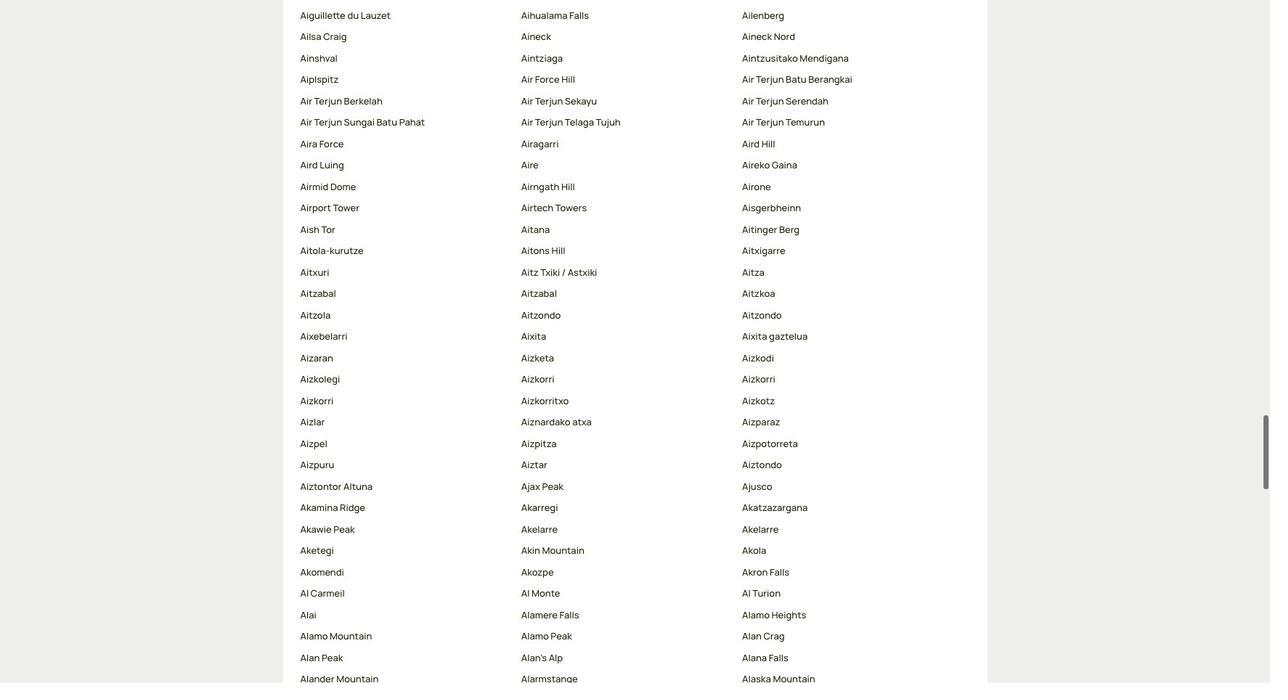 Task type: describe. For each thing, give the bounding box(es) containing it.
aiguillette du lauzet
[[300, 9, 391, 22]]

alamo mountain
[[300, 630, 372, 643]]

akron
[[743, 566, 768, 579]]

air terjun sekayu link
[[522, 94, 731, 109]]

ailsa craig link
[[300, 30, 510, 44]]

airtech towers
[[522, 202, 587, 215]]

aitola-kurutze
[[300, 244, 364, 258]]

aiztontor
[[300, 480, 342, 493]]

peak for alamo peak
[[551, 630, 572, 643]]

airngath hill
[[522, 180, 575, 193]]

temurun
[[786, 116, 825, 129]]

aire
[[522, 159, 539, 172]]

berangkai
[[809, 73, 853, 86]]

aizparaz link
[[743, 416, 952, 430]]

aizlar
[[300, 416, 325, 429]]

aitza link
[[743, 266, 952, 280]]

2 akelarre link from the left
[[743, 523, 952, 537]]

aiznardako
[[522, 416, 571, 429]]

airport tower
[[300, 202, 360, 215]]

akozpe link
[[522, 566, 731, 580]]

alan's alp
[[522, 652, 563, 665]]

aizpitza
[[522, 437, 557, 450]]

aira
[[300, 137, 318, 150]]

nord
[[774, 30, 796, 43]]

aiztondo
[[743, 459, 782, 472]]

alan peak link
[[300, 652, 510, 666]]

force for aira
[[319, 137, 344, 150]]

turion
[[753, 587, 781, 600]]

ajax
[[522, 480, 541, 493]]

telaga
[[565, 116, 594, 129]]

gaztelua
[[770, 330, 808, 343]]

air terjun sungai batu pahat
[[300, 116, 425, 129]]

alan crag
[[743, 630, 785, 643]]

akarregi
[[522, 502, 558, 515]]

akamina ridge
[[300, 502, 365, 515]]

aiztar link
[[522, 459, 731, 473]]

airagarri
[[522, 137, 559, 150]]

aketegi
[[300, 545, 334, 558]]

akawie peak link
[[300, 523, 510, 537]]

air terjun temurun link
[[743, 116, 952, 130]]

aiznardako atxa link
[[522, 416, 731, 430]]

aitxuri
[[300, 266, 329, 279]]

aizpitza link
[[522, 437, 731, 452]]

1 akelarre from the left
[[522, 523, 558, 536]]

akomendi
[[300, 566, 344, 579]]

terjun for sekayu
[[535, 94, 563, 107]]

aireko gaina
[[743, 159, 798, 172]]

aish
[[300, 223, 320, 236]]

akomendi link
[[300, 566, 510, 580]]

aizpel
[[300, 437, 328, 450]]

ajax peak link
[[522, 480, 731, 494]]

alai
[[300, 609, 317, 622]]

air for air terjun berkelah
[[300, 94, 312, 107]]

aird for aird hill
[[743, 137, 760, 150]]

1 horizontal spatial aizkorri
[[522, 373, 555, 386]]

al carmeil link
[[300, 587, 510, 602]]

atxa
[[573, 416, 592, 429]]

aird hill link
[[743, 137, 952, 151]]

aireko gaina link
[[743, 159, 952, 173]]

al monte
[[522, 587, 560, 600]]

air for air terjun batu berangkai
[[743, 73, 755, 86]]

air terjun sekayu
[[522, 94, 597, 107]]

aizkotz link
[[743, 394, 952, 409]]

tower
[[333, 202, 360, 215]]

aiguillette
[[300, 9, 346, 22]]

akron falls link
[[743, 566, 952, 580]]

carmeil
[[311, 587, 345, 600]]

al for al monte
[[522, 587, 530, 600]]

2 horizontal spatial aizkorri
[[743, 373, 776, 386]]

altuna
[[344, 480, 373, 493]]

air terjun batu berangkai link
[[743, 73, 952, 87]]

akamina
[[300, 502, 338, 515]]

aixita for aixita gaztelua
[[743, 330, 768, 343]]

aird for aird luing
[[300, 159, 318, 172]]

aixebelarri
[[300, 330, 348, 343]]

aiplspitz
[[300, 73, 339, 86]]

aintziaga
[[522, 52, 563, 65]]

1 akelarre link from the left
[[522, 523, 731, 537]]

aizpotorreta
[[743, 437, 799, 450]]

al for al turion
[[743, 587, 751, 600]]

aiztar
[[522, 459, 548, 472]]

sekayu
[[565, 94, 597, 107]]

airmid dome link
[[300, 180, 510, 194]]

air terjun telaga tujuh
[[522, 116, 621, 129]]

airport tower link
[[300, 202, 510, 216]]

aira force
[[300, 137, 344, 150]]

airngath hill link
[[522, 180, 731, 194]]

akron falls
[[743, 566, 790, 579]]

0 horizontal spatial aizkorri
[[300, 394, 334, 408]]

1 vertical spatial batu
[[377, 116, 397, 129]]

/
[[562, 266, 566, 279]]

aihualama falls link
[[522, 9, 731, 23]]

force for air
[[535, 73, 560, 86]]

craig
[[323, 30, 347, 43]]

falls for aihualama falls
[[570, 9, 589, 22]]

pahat
[[399, 116, 425, 129]]

terjun for berkelah
[[314, 94, 342, 107]]

aizkolegi link
[[300, 373, 510, 387]]

alamo heights link
[[743, 609, 952, 623]]

1 horizontal spatial aizkorri link
[[522, 373, 731, 387]]

tor
[[322, 223, 336, 236]]

aish tor link
[[300, 223, 510, 237]]

airone link
[[743, 180, 952, 194]]

alan's alp link
[[522, 652, 731, 666]]

aizkodi
[[743, 352, 775, 365]]

aixita link
[[522, 330, 731, 344]]

air terjun temurun
[[743, 116, 825, 129]]

aitxigarre
[[743, 244, 786, 258]]

alana
[[743, 652, 767, 665]]

al turion link
[[743, 587, 952, 602]]



Task type: vqa. For each thing, say whether or not it's contained in the screenshot.
georgios,
no



Task type: locate. For each thing, give the bounding box(es) containing it.
1 horizontal spatial akelarre
[[743, 523, 779, 536]]

2 aitzabal link from the left
[[522, 287, 731, 301]]

aitzabal link up aitzola link
[[300, 287, 510, 301]]

akelarre up akola
[[743, 523, 779, 536]]

aitzondo link up aixita gaztelua link on the right of page
[[743, 309, 952, 323]]

air down aintzusitako
[[743, 73, 755, 86]]

terjun down air force hill at the top left of page
[[535, 94, 563, 107]]

aitons hill
[[522, 244, 566, 258]]

terjun up airagarri
[[535, 116, 563, 129]]

aizkolegi
[[300, 373, 340, 386]]

aizkorri down the aizkolegi
[[300, 394, 334, 408]]

airport
[[300, 202, 331, 215]]

al for al carmeil
[[300, 587, 309, 600]]

alamo for alamo peak
[[522, 630, 549, 643]]

luing
[[320, 159, 344, 172]]

aineck up aintziaga
[[522, 30, 551, 43]]

aitzondo up aizketa
[[522, 309, 561, 322]]

akelarre link up akola "link"
[[743, 523, 952, 537]]

falls right 'akron'
[[770, 566, 790, 579]]

aitzkoa link
[[743, 287, 952, 301]]

aizpotorreta link
[[743, 437, 952, 452]]

al up alai
[[300, 587, 309, 600]]

2 aitzondo link from the left
[[743, 309, 952, 323]]

aitzondo for 1st aitzondo link from the left
[[522, 309, 561, 322]]

peak down alamo mountain
[[322, 652, 343, 665]]

aintzusitako mendigana
[[743, 52, 849, 65]]

hill for aird hill
[[762, 137, 776, 150]]

aitzondo for second aitzondo link from the left
[[743, 309, 782, 322]]

akin mountain link
[[522, 545, 731, 559]]

0 horizontal spatial mountain
[[330, 630, 372, 643]]

al inside al turion link
[[743, 587, 751, 600]]

alan for alan peak
[[300, 652, 320, 665]]

airngath
[[522, 180, 560, 193]]

force inside air force hill link
[[535, 73, 560, 86]]

terjun for serendah
[[756, 94, 784, 107]]

alp
[[549, 652, 563, 665]]

1 vertical spatial mountain
[[330, 630, 372, 643]]

aitzondo link up aixita link
[[522, 309, 731, 323]]

alamo down al turion
[[743, 609, 770, 622]]

akin mountain
[[522, 545, 585, 558]]

alan down alamo mountain
[[300, 652, 320, 665]]

aixita up aizketa
[[522, 330, 547, 343]]

mountain for akin mountain
[[542, 545, 585, 558]]

al left the monte
[[522, 587, 530, 600]]

2 aitzondo from the left
[[743, 309, 782, 322]]

0 horizontal spatial alamo
[[300, 630, 328, 643]]

1 aitzondo from the left
[[522, 309, 561, 322]]

hill up towers at top left
[[562, 180, 575, 193]]

mountain up alan peak
[[330, 630, 372, 643]]

al inside "al monte" link
[[522, 587, 530, 600]]

batu down aintzusitako mendigana
[[786, 73, 807, 86]]

terjun down aintzusitako
[[756, 73, 784, 86]]

falls down crag
[[769, 652, 789, 665]]

0 horizontal spatial force
[[319, 137, 344, 150]]

aizkorri link up aizkorritxo link
[[522, 373, 731, 387]]

air terjun batu berangkai
[[743, 73, 853, 86]]

peak up alp
[[551, 630, 572, 643]]

aizaran
[[300, 352, 333, 365]]

1 horizontal spatial aird
[[743, 137, 760, 150]]

aizpel link
[[300, 437, 510, 452]]

batu left pahat
[[377, 116, 397, 129]]

aitzabal up "aitzola"
[[300, 287, 336, 300]]

air force hill
[[522, 73, 575, 86]]

aixita gaztelua
[[743, 330, 808, 343]]

aitz
[[522, 266, 539, 279]]

1 vertical spatial aird
[[300, 159, 318, 172]]

alamo for alamo heights
[[743, 609, 770, 622]]

0 vertical spatial aird
[[743, 137, 760, 150]]

2 aixita from the left
[[743, 330, 768, 343]]

1 horizontal spatial force
[[535, 73, 560, 86]]

alamo inside alamo peak link
[[522, 630, 549, 643]]

aizkorri link up aizlar link
[[300, 394, 510, 409]]

hill for aitons hill
[[552, 244, 566, 258]]

aizpuru link
[[300, 459, 510, 473]]

air up aira
[[300, 116, 312, 129]]

0 horizontal spatial aitzondo
[[522, 309, 561, 322]]

mendigana
[[800, 52, 849, 65]]

airagarri link
[[522, 137, 731, 151]]

air for air force hill
[[522, 73, 534, 86]]

alamo for alamo mountain
[[300, 630, 328, 643]]

0 horizontal spatial aineck
[[522, 30, 551, 43]]

aird up aireko
[[743, 137, 760, 150]]

aineck nord
[[743, 30, 796, 43]]

aiztontor altuna link
[[300, 480, 510, 494]]

aitzondo down aitzkoa
[[743, 309, 782, 322]]

terjun down 'aiplspitz' at top left
[[314, 94, 342, 107]]

air up aird hill
[[743, 116, 755, 129]]

air up airagarri
[[522, 116, 534, 129]]

aird luing link
[[300, 159, 510, 173]]

aitz txiki / astxiki
[[522, 266, 598, 279]]

alamo peak
[[522, 630, 572, 643]]

aizkotz
[[743, 394, 775, 408]]

crag
[[764, 630, 785, 643]]

ajusco
[[743, 480, 773, 493]]

aisgerbheinn link
[[743, 202, 952, 216]]

akelarre link up akin mountain link
[[522, 523, 731, 537]]

0 horizontal spatial aird
[[300, 159, 318, 172]]

1 horizontal spatial mountain
[[542, 545, 585, 558]]

aitzabal
[[300, 287, 336, 300], [522, 287, 557, 300]]

1 aixita from the left
[[522, 330, 547, 343]]

0 horizontal spatial aizkorri link
[[300, 394, 510, 409]]

aitz txiki / astxiki link
[[522, 266, 731, 280]]

air down aintziaga
[[522, 73, 534, 86]]

alamo down alai
[[300, 630, 328, 643]]

akola
[[743, 545, 767, 558]]

1 horizontal spatial aitzabal
[[522, 287, 557, 300]]

0 vertical spatial mountain
[[542, 545, 585, 558]]

falls for alana falls
[[769, 652, 789, 665]]

aitons hill link
[[522, 244, 731, 259]]

0 horizontal spatial aitzabal link
[[300, 287, 510, 301]]

aiztondo link
[[743, 459, 952, 473]]

mountain right akin at the left bottom of page
[[542, 545, 585, 558]]

terjun inside "link"
[[314, 94, 342, 107]]

hill inside 'aird hill' link
[[762, 137, 776, 150]]

aketegi link
[[300, 545, 510, 559]]

1 horizontal spatial aitzondo
[[743, 309, 782, 322]]

0 horizontal spatial alan
[[300, 652, 320, 665]]

hill inside aitons hill link
[[552, 244, 566, 258]]

aihualama falls
[[522, 9, 589, 22]]

hill inside airngath hill link
[[562, 180, 575, 193]]

aird inside 'link'
[[300, 159, 318, 172]]

aineck down ailenberg
[[743, 30, 772, 43]]

0 horizontal spatial akelarre
[[522, 523, 558, 536]]

ailenberg link
[[743, 9, 952, 23]]

falls for akron falls
[[770, 566, 790, 579]]

1 horizontal spatial aixita
[[743, 330, 768, 343]]

1 aitzabal link from the left
[[300, 287, 510, 301]]

air down 'aiplspitz' at top left
[[300, 94, 312, 107]]

alamo inside alamo heights link
[[743, 609, 770, 622]]

al inside al carmeil link
[[300, 587, 309, 600]]

aizparaz
[[743, 416, 781, 429]]

peak for akawie peak
[[334, 523, 355, 536]]

air for air terjun sungai batu pahat
[[300, 116, 312, 129]]

air
[[522, 73, 534, 86], [743, 73, 755, 86], [300, 94, 312, 107], [522, 94, 534, 107], [743, 94, 755, 107], [300, 116, 312, 129], [522, 116, 534, 129], [743, 116, 755, 129]]

txiki
[[541, 266, 560, 279]]

alamo
[[743, 609, 770, 622], [300, 630, 328, 643], [522, 630, 549, 643]]

peak right ajax
[[542, 480, 564, 493]]

alamo inside 'alamo mountain' 'link'
[[300, 630, 328, 643]]

ajax peak
[[522, 480, 564, 493]]

batu
[[786, 73, 807, 86], [377, 116, 397, 129]]

aixebelarri link
[[300, 330, 510, 344]]

alamo mountain link
[[300, 630, 510, 644]]

alamo up alan's
[[522, 630, 549, 643]]

2 al from the left
[[522, 587, 530, 600]]

aixita for aixita link
[[522, 330, 547, 343]]

aizkorri
[[522, 373, 555, 386], [743, 373, 776, 386], [300, 394, 334, 408]]

1 horizontal spatial alamo
[[522, 630, 549, 643]]

aird down aira
[[300, 159, 318, 172]]

aizkodi link
[[743, 352, 952, 366]]

3 al from the left
[[743, 587, 751, 600]]

air for air terjun telaga tujuh
[[522, 116, 534, 129]]

al carmeil
[[300, 587, 345, 600]]

aintzusitako
[[743, 52, 798, 65]]

air terjun telaga tujuh link
[[522, 116, 731, 130]]

aitxuri link
[[300, 266, 510, 280]]

kurutze
[[330, 244, 364, 258]]

aish tor
[[300, 223, 336, 236]]

akelarre down akarregi
[[522, 523, 558, 536]]

air for air terjun temurun
[[743, 116, 755, 129]]

2 horizontal spatial aizkorri link
[[743, 373, 952, 387]]

1 horizontal spatial aitzondo link
[[743, 309, 952, 323]]

1 al from the left
[[300, 587, 309, 600]]

aizkorri down aizketa
[[522, 373, 555, 386]]

2 horizontal spatial alamo
[[743, 609, 770, 622]]

hill up "aireko gaina"
[[762, 137, 776, 150]]

cookie consent banner dialog
[[17, 615, 1253, 666]]

aizkorritxo link
[[522, 394, 731, 409]]

0 vertical spatial force
[[535, 73, 560, 86]]

aixita up aizkodi
[[743, 330, 768, 343]]

akin
[[522, 545, 541, 558]]

alana falls
[[743, 652, 789, 665]]

0 horizontal spatial al
[[300, 587, 309, 600]]

aineck for aineck link
[[522, 30, 551, 43]]

0 vertical spatial alan
[[743, 630, 762, 643]]

dialog
[[0, 0, 1271, 684]]

air down air force hill at the top left of page
[[522, 94, 534, 107]]

monte
[[532, 587, 560, 600]]

air inside "link"
[[300, 94, 312, 107]]

falls right alamere
[[560, 609, 580, 622]]

tujuh
[[596, 116, 621, 129]]

terjun for telaga
[[535, 116, 563, 129]]

alan up alana
[[743, 630, 762, 643]]

1 horizontal spatial akelarre link
[[743, 523, 952, 537]]

force inside aira force link
[[319, 137, 344, 150]]

hill up air terjun sekayu
[[562, 73, 575, 86]]

akola link
[[743, 545, 952, 559]]

hill up aitz txiki / astxiki
[[552, 244, 566, 258]]

1 horizontal spatial aineck
[[743, 30, 772, 43]]

aineck for aineck nord
[[743, 30, 772, 43]]

airtech
[[522, 202, 554, 215]]

alai link
[[300, 609, 510, 623]]

peak down ridge
[[334, 523, 355, 536]]

alan
[[743, 630, 762, 643], [300, 652, 320, 665]]

terjun up aira force
[[314, 116, 342, 129]]

aitana
[[522, 223, 550, 236]]

aiplspitz link
[[300, 73, 510, 87]]

peak for alan peak
[[322, 652, 343, 665]]

2 aineck from the left
[[743, 30, 772, 43]]

0 horizontal spatial aitzondo link
[[522, 309, 731, 323]]

hill inside air force hill link
[[562, 73, 575, 86]]

1 aitzondo link from the left
[[522, 309, 731, 323]]

1 horizontal spatial batu
[[786, 73, 807, 86]]

du
[[348, 9, 359, 22]]

aitzabal link down aitz txiki / astxiki link
[[522, 287, 731, 301]]

aizkorri link down aizkodi link
[[743, 373, 952, 387]]

1 aitzabal from the left
[[300, 287, 336, 300]]

aizaran link
[[300, 352, 510, 366]]

terjun for batu
[[756, 73, 784, 86]]

0 horizontal spatial aixita
[[522, 330, 547, 343]]

air for air terjun serendah
[[743, 94, 755, 107]]

0 horizontal spatial batu
[[377, 116, 397, 129]]

falls
[[570, 9, 589, 22], [770, 566, 790, 579], [560, 609, 580, 622], [769, 652, 789, 665]]

force up luing on the top left of the page
[[319, 137, 344, 150]]

1 horizontal spatial al
[[522, 587, 530, 600]]

dome
[[331, 180, 356, 193]]

falls for alamere falls
[[560, 609, 580, 622]]

alan for alan crag
[[743, 630, 762, 643]]

ajusco link
[[743, 480, 952, 494]]

aineck nord link
[[743, 30, 952, 44]]

2 akelarre from the left
[[743, 523, 779, 536]]

peak for ajax peak
[[542, 480, 564, 493]]

alan's
[[522, 652, 547, 665]]

airmid
[[300, 180, 329, 193]]

0 vertical spatial batu
[[786, 73, 807, 86]]

0 horizontal spatial aitzabal
[[300, 287, 336, 300]]

al left turion
[[743, 587, 751, 600]]

mountain for alamo mountain
[[330, 630, 372, 643]]

1 vertical spatial force
[[319, 137, 344, 150]]

air for air terjun sekayu
[[522, 94, 534, 107]]

hill for airngath hill
[[562, 180, 575, 193]]

aire link
[[522, 159, 731, 173]]

aitzola
[[300, 309, 331, 322]]

akelarre
[[522, 523, 558, 536], [743, 523, 779, 536]]

aisgerbheinn
[[743, 202, 802, 215]]

force down aintziaga
[[535, 73, 560, 86]]

0 horizontal spatial akelarre link
[[522, 523, 731, 537]]

terjun for temurun
[[756, 116, 784, 129]]

aitzabal down aitz
[[522, 287, 557, 300]]

1 horizontal spatial aitzabal link
[[522, 287, 731, 301]]

2 horizontal spatial al
[[743, 587, 751, 600]]

1 vertical spatial alan
[[300, 652, 320, 665]]

1 horizontal spatial alan
[[743, 630, 762, 643]]

terjun up air terjun temurun
[[756, 94, 784, 107]]

terjun up aird hill
[[756, 116, 784, 129]]

alamo heights
[[743, 609, 807, 622]]

terjun for sungai
[[314, 116, 342, 129]]

mountain inside 'link'
[[330, 630, 372, 643]]

aizkorri up aizkotz
[[743, 373, 776, 386]]

1 aineck from the left
[[522, 30, 551, 43]]

air up air terjun temurun
[[743, 94, 755, 107]]

falls right aihualama
[[570, 9, 589, 22]]

2 aitzabal from the left
[[522, 287, 557, 300]]

ailenberg
[[743, 9, 785, 22]]



